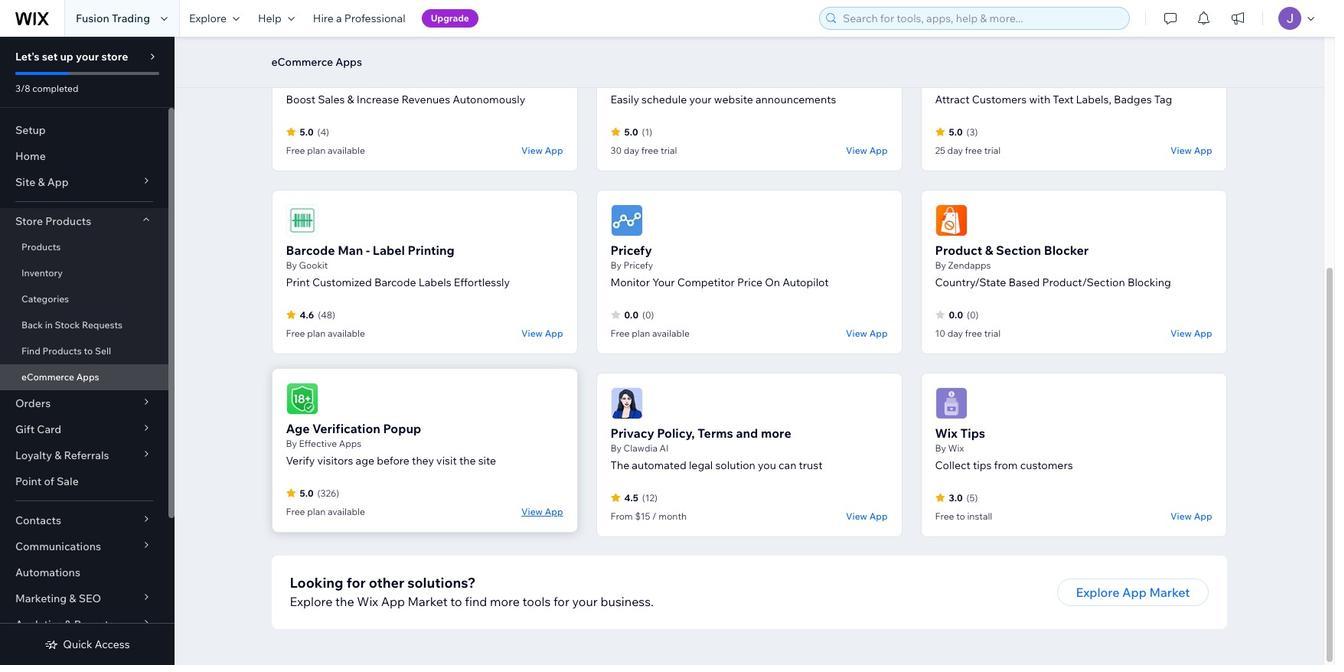 Task type: describe. For each thing, give the bounding box(es) containing it.
view app for personalization
[[522, 144, 563, 156]]

tips
[[973, 459, 992, 472]]

(48)
[[318, 309, 335, 320]]

communications button
[[0, 534, 168, 560]]

tools
[[523, 594, 551, 610]]

schedule
[[642, 93, 687, 106]]

boost
[[286, 93, 316, 106]]

apps inside by ocean apps easily schedule your website announcements
[[654, 77, 676, 88]]

find
[[465, 594, 487, 610]]

& for section
[[985, 243, 994, 258]]

view app for terms
[[846, 510, 888, 522]]

easily
[[611, 93, 639, 106]]

(3)
[[967, 126, 978, 137]]

customers
[[972, 93, 1027, 106]]

upgrade button
[[422, 9, 479, 28]]

free for section
[[965, 328, 982, 339]]

0 vertical spatial barcode
[[286, 243, 335, 258]]

explore for explore
[[189, 11, 227, 25]]

analytics
[[15, 618, 62, 632]]

4.5
[[625, 492, 639, 504]]

effortlessly
[[454, 276, 510, 289]]

10 day free trial
[[935, 328, 1001, 339]]

view for by
[[1171, 510, 1192, 522]]

view for popup
[[522, 506, 543, 517]]

up
[[60, 50, 73, 64]]

(12)
[[642, 492, 658, 504]]

badges
[[1114, 93, 1152, 106]]

view app for attract
[[1171, 144, 1213, 156]]

site & app button
[[0, 169, 168, 195]]

stock
[[55, 319, 80, 331]]

other
[[369, 574, 405, 592]]

view app button for by
[[1171, 509, 1213, 523]]

age
[[356, 454, 375, 468]]

find
[[21, 345, 40, 357]]

explore inside looking for other solutions? explore the wix app market to find more tools for your business.
[[290, 594, 333, 610]]

available for twik
[[328, 145, 365, 156]]

the inside looking for other solutions? explore the wix app market to find more tools for your business.
[[335, 594, 354, 610]]

pricefy by pricefy monitor your competitor price on autopilot
[[611, 243, 829, 289]]

and
[[736, 426, 758, 441]]

4.6 (48)
[[300, 309, 335, 320]]

by inside privacy policy, terms and more by clawdia ai the automated legal solution you can trust
[[611, 443, 622, 454]]

app for apps
[[870, 144, 888, 156]]

5.0 (1)
[[625, 126, 653, 137]]

inventory
[[21, 267, 63, 279]]

free to install
[[935, 511, 993, 522]]

day for section
[[948, 328, 963, 339]]

tips
[[961, 426, 986, 441]]

blocking
[[1128, 276, 1172, 289]]

app for popup
[[545, 506, 563, 517]]

content scheduler by oceanapps icon image
[[611, 21, 643, 54]]

view app for -
[[522, 327, 563, 339]]

site & app
[[15, 175, 69, 189]]

& for reports
[[65, 618, 72, 632]]

solutions?
[[408, 574, 476, 592]]

view app button for section
[[1171, 326, 1213, 340]]

with
[[1030, 93, 1051, 106]]

a
[[336, 11, 342, 25]]

view app for apps
[[846, 144, 888, 156]]

by inside age verification popup by effective apps verify visitors age before they visit the site
[[286, 438, 297, 450]]

view app button for attract
[[1171, 143, 1213, 157]]

view app for pricefy
[[846, 327, 888, 339]]

free plan available for man
[[286, 328, 365, 339]]

free for wix
[[935, 511, 955, 522]]

loyalty & referrals button
[[0, 443, 168, 469]]

1 vertical spatial wix
[[948, 443, 964, 454]]

(5)
[[967, 492, 978, 504]]

apps inside age verification popup by effective apps verify visitors age before they visit the site
[[339, 438, 362, 450]]

wix inside looking for other solutions? explore the wix app market to find more tools for your business.
[[357, 594, 378, 610]]

site
[[478, 454, 496, 468]]

& for app
[[38, 175, 45, 189]]

5.0 for store
[[300, 126, 314, 137]]

let's set up your store
[[15, 50, 128, 64]]

view app button for pricefy
[[846, 326, 888, 340]]

app inside looking for other solutions? explore the wix app market to find more tools for your business.
[[381, 594, 405, 610]]

store inside 'twik store personalization by twik boost sales & increase revenues autonomously'
[[316, 60, 348, 75]]

25
[[935, 145, 946, 156]]

barcode man - label printing by gookit print customized barcode labels effortlessly
[[286, 243, 510, 289]]

free plan available for by
[[611, 328, 690, 339]]

available for printing
[[328, 328, 365, 339]]

trading
[[112, 11, 150, 25]]

setup link
[[0, 117, 168, 143]]

gift
[[15, 423, 35, 437]]

fusion
[[76, 11, 109, 25]]

trial for apps
[[661, 145, 677, 156]]

view for pricefy
[[846, 327, 868, 339]]

marketing & seo button
[[0, 586, 168, 612]]

& for seo
[[69, 592, 76, 606]]

terms
[[698, 426, 734, 441]]

day for apps
[[624, 145, 640, 156]]

ecommerce for ecommerce apps button
[[271, 55, 333, 69]]

25 day free trial
[[935, 145, 1001, 156]]

market inside looking for other solutions? explore the wix app market to find more tools for your business.
[[408, 594, 448, 610]]

analytics & reports button
[[0, 612, 168, 638]]

free for barcode
[[286, 328, 305, 339]]

view for attract
[[1171, 144, 1192, 156]]

store products button
[[0, 208, 168, 234]]

free plan available for verification
[[286, 506, 365, 518]]

apps inside button
[[336, 55, 362, 69]]

by zendapps attract customers with text labels, badges tag
[[935, 77, 1173, 106]]

1 vertical spatial for
[[554, 594, 570, 610]]

popup
[[383, 421, 421, 437]]

verify
[[286, 454, 315, 468]]

label
[[373, 243, 405, 258]]

ocean
[[624, 77, 652, 88]]

increase
[[357, 93, 399, 106]]

they
[[412, 454, 434, 468]]

country/state
[[935, 276, 1006, 289]]

back in stock requests
[[21, 319, 123, 331]]

point
[[15, 475, 42, 489]]

gift card
[[15, 423, 61, 437]]

1 vertical spatial pricefy
[[624, 260, 653, 271]]

from
[[611, 511, 633, 522]]

reports
[[74, 618, 114, 632]]

0.0 for &
[[949, 309, 963, 320]]

your
[[653, 276, 675, 289]]

products link
[[0, 234, 168, 260]]

completed
[[32, 83, 78, 94]]

free for pricefy
[[611, 328, 630, 339]]

on
[[765, 276, 780, 289]]

text
[[1053, 93, 1074, 106]]

app for pricefy
[[870, 327, 888, 339]]

autopilot
[[783, 276, 829, 289]]

product/section
[[1043, 276, 1126, 289]]

install
[[967, 511, 993, 522]]

seo
[[79, 592, 101, 606]]

automations link
[[0, 560, 168, 586]]

explore for explore app market
[[1076, 585, 1120, 600]]

app for section
[[1194, 327, 1213, 339]]

categories link
[[0, 286, 168, 312]]

0 vertical spatial wix
[[935, 426, 958, 441]]

labels
[[419, 276, 451, 289]]

elegantsy product labels icon image
[[935, 21, 968, 54]]

1 vertical spatial products
[[21, 241, 61, 253]]

inventory link
[[0, 260, 168, 286]]



Task type: vqa. For each thing, say whether or not it's contained in the screenshot.
the Sales Channels dropdown button
no



Task type: locate. For each thing, give the bounding box(es) containing it.
by up easily
[[611, 77, 622, 88]]

more inside privacy policy, terms and more by clawdia ai the automated legal solution you can trust
[[761, 426, 792, 441]]

of
[[44, 475, 54, 489]]

/
[[653, 511, 657, 522]]

ecommerce apps for ecommerce apps 'link'
[[21, 371, 99, 383]]

wix tips by wix collect tips from customers
[[935, 426, 1073, 472]]

1 (0) from the left
[[643, 309, 654, 320]]

view app button
[[522, 143, 563, 157], [846, 143, 888, 157], [1171, 143, 1213, 157], [522, 326, 563, 340], [846, 326, 888, 340], [1171, 326, 1213, 340], [522, 505, 563, 518], [846, 509, 888, 523], [1171, 509, 1213, 523]]

(0) up 10 day free trial
[[967, 309, 979, 320]]

app for attract
[[1194, 144, 1213, 156]]

0.0 (0) for &
[[949, 309, 979, 320]]

5.0 left (1)
[[625, 126, 638, 137]]

available down (48)
[[328, 328, 365, 339]]

free
[[642, 145, 659, 156], [965, 145, 982, 156], [965, 328, 982, 339]]

day for attract
[[948, 145, 963, 156]]

pricefy up monitor
[[624, 260, 653, 271]]

& inside 'twik store personalization by twik boost sales & increase revenues autonomously'
[[347, 93, 354, 106]]

product & section blocker icon image
[[935, 204, 968, 237]]

free down 5.0 (4)
[[286, 145, 305, 156]]

& for referrals
[[54, 449, 62, 463]]

day right 25
[[948, 145, 963, 156]]

free for attract
[[965, 145, 982, 156]]

free
[[286, 145, 305, 156], [286, 328, 305, 339], [611, 328, 630, 339], [286, 506, 305, 518], [935, 511, 955, 522]]

gift card button
[[0, 417, 168, 443]]

to inside 'sidebar' element
[[84, 345, 93, 357]]

& left section
[[985, 243, 994, 258]]

gookit
[[299, 260, 328, 271]]

solution
[[716, 459, 756, 472]]

& left seo
[[69, 592, 76, 606]]

plan for man
[[307, 328, 326, 339]]

free down (1)
[[642, 145, 659, 156]]

zendapps inside by zendapps attract customers with text labels, badges tag
[[948, 77, 991, 88]]

0.0 down monitor
[[625, 309, 639, 320]]

0 vertical spatial zendapps
[[948, 77, 991, 88]]

& inside dropdown button
[[65, 618, 72, 632]]

wix up collect
[[948, 443, 964, 454]]

1 horizontal spatial 0.0
[[949, 309, 963, 320]]

store
[[101, 50, 128, 64]]

pricefy icon image
[[611, 204, 643, 237]]

0 vertical spatial store
[[316, 60, 348, 75]]

free right the "10"
[[965, 328, 982, 339]]

back
[[21, 319, 43, 331]]

1 vertical spatial barcode
[[374, 276, 416, 289]]

& right "loyalty"
[[54, 449, 62, 463]]

0.0 (0) up 10 day free trial
[[949, 309, 979, 320]]

looking for other solutions? explore the wix app market to find more tools for your business.
[[290, 574, 654, 610]]

0.0 (0) down monitor
[[625, 309, 654, 320]]

plan down the 5.0 (326)
[[307, 506, 326, 518]]

5.0 for zendapps
[[949, 126, 963, 137]]

5.0 (3)
[[949, 126, 978, 137]]

0 horizontal spatial to
[[84, 345, 93, 357]]

& up quick
[[65, 618, 72, 632]]

upgrade
[[431, 12, 469, 24]]

revenues
[[402, 93, 450, 106]]

3.0
[[949, 492, 963, 504]]

by inside by ocean apps easily schedule your website announcements
[[611, 77, 622, 88]]

app inside button
[[1123, 585, 1147, 600]]

by down age
[[286, 438, 297, 450]]

view app for section
[[1171, 327, 1213, 339]]

view for -
[[522, 327, 543, 339]]

app for -
[[545, 327, 563, 339]]

your left 'website'
[[690, 93, 712, 106]]

wix left 'tips'
[[935, 426, 958, 441]]

0.0 (0)
[[625, 309, 654, 320], [949, 309, 979, 320]]

for
[[347, 574, 366, 592], [554, 594, 570, 610]]

0 vertical spatial ecommerce
[[271, 55, 333, 69]]

customers
[[1021, 459, 1073, 472]]

by up collect
[[935, 443, 946, 454]]

apps down find products to sell link
[[76, 371, 99, 383]]

site
[[15, 175, 35, 189]]

age verification popup icon image
[[286, 383, 318, 415]]

2 0.0 (0) from the left
[[949, 309, 979, 320]]

4.5 (12)
[[625, 492, 658, 504]]

twik store personalization by twik boost sales & increase revenues autonomously
[[286, 60, 526, 106]]

0 vertical spatial for
[[347, 574, 366, 592]]

your right up
[[76, 50, 99, 64]]

privacy policy, terms and more icon image
[[611, 387, 643, 420]]

plan
[[307, 145, 326, 156], [307, 328, 326, 339], [632, 328, 650, 339], [307, 506, 326, 518]]

monitor
[[611, 276, 650, 289]]

1 horizontal spatial explore
[[290, 594, 333, 610]]

& inside 'dropdown button'
[[69, 592, 76, 606]]

available for effective
[[328, 506, 365, 518]]

apps up schedule
[[654, 77, 676, 88]]

by up attract
[[935, 77, 946, 88]]

(1)
[[642, 126, 653, 137]]

by inside barcode man - label printing by gookit print customized barcode labels effortlessly
[[286, 260, 297, 271]]

free for age
[[286, 506, 305, 518]]

$15
[[635, 511, 650, 522]]

1 horizontal spatial market
[[1150, 585, 1190, 600]]

available down (326)
[[328, 506, 365, 518]]

2 horizontal spatial your
[[690, 93, 712, 106]]

trial right the "10"
[[985, 328, 1001, 339]]

find products to sell link
[[0, 338, 168, 365]]

Search for tools, apps, help & more... field
[[839, 8, 1125, 29]]

app for personalization
[[545, 144, 563, 156]]

privacy
[[611, 426, 655, 441]]

ecommerce apps down twik store personalization icon
[[271, 55, 362, 69]]

(4)
[[317, 126, 329, 137]]

product
[[935, 243, 983, 258]]

free plan available down (48)
[[286, 328, 365, 339]]

by inside wix tips by wix collect tips from customers
[[935, 443, 946, 454]]

sidebar element
[[0, 37, 175, 665]]

zendapps
[[948, 77, 991, 88], [948, 260, 991, 271]]

plan for verification
[[307, 506, 326, 518]]

2 vertical spatial wix
[[357, 594, 378, 610]]

autonomously
[[453, 93, 526, 106]]

trial down customers
[[985, 145, 1001, 156]]

store down site
[[15, 214, 43, 228]]

1 horizontal spatial your
[[572, 594, 598, 610]]

0 horizontal spatial more
[[490, 594, 520, 610]]

1 horizontal spatial to
[[451, 594, 462, 610]]

2 vertical spatial to
[[451, 594, 462, 610]]

1 horizontal spatial ecommerce
[[271, 55, 333, 69]]

5.0 left (3)
[[949, 126, 963, 137]]

0 horizontal spatial 0.0 (0)
[[625, 309, 654, 320]]

0 vertical spatial more
[[761, 426, 792, 441]]

apps inside 'link'
[[76, 371, 99, 383]]

1 vertical spatial ecommerce
[[21, 371, 74, 383]]

age verification popup by effective apps verify visitors age before they visit the site
[[286, 421, 496, 468]]

based
[[1009, 276, 1040, 289]]

quick access button
[[45, 638, 130, 652]]

zendapps up attract
[[948, 77, 991, 88]]

point of sale
[[15, 475, 79, 489]]

to inside looking for other solutions? explore the wix app market to find more tools for your business.
[[451, 594, 462, 610]]

barcode up gookit
[[286, 243, 335, 258]]

2 vertical spatial products
[[42, 345, 82, 357]]

clawdia
[[624, 443, 658, 454]]

more inside looking for other solutions? explore the wix app market to find more tools for your business.
[[490, 594, 520, 610]]

to left sell
[[84, 345, 93, 357]]

referrals
[[64, 449, 109, 463]]

quick
[[63, 638, 92, 652]]

by inside by zendapps attract customers with text labels, badges tag
[[935, 77, 946, 88]]

sales
[[318, 93, 345, 106]]

trial down schedule
[[661, 145, 677, 156]]

twik store personalization icon image
[[286, 21, 318, 54]]

twik down twik store personalization icon
[[286, 60, 313, 75]]

0 horizontal spatial barcode
[[286, 243, 335, 258]]

ecommerce inside button
[[271, 55, 333, 69]]

free plan available
[[286, 145, 365, 156], [286, 328, 365, 339], [611, 328, 690, 339], [286, 506, 365, 518]]

for left other
[[347, 574, 366, 592]]

ecommerce apps inside button
[[271, 55, 362, 69]]

ecommerce down twik store personalization icon
[[271, 55, 333, 69]]

1 horizontal spatial 0.0 (0)
[[949, 309, 979, 320]]

professional
[[344, 11, 406, 25]]

view for personalization
[[522, 144, 543, 156]]

& inside product & section blocker by zendapps country/state based product/section blocking
[[985, 243, 994, 258]]

card
[[37, 423, 61, 437]]

by up monitor
[[611, 260, 622, 271]]

0 vertical spatial twik
[[286, 60, 313, 75]]

1 vertical spatial ecommerce apps
[[21, 371, 99, 383]]

products down the stock
[[42, 345, 82, 357]]

store inside dropdown button
[[15, 214, 43, 228]]

0 horizontal spatial store
[[15, 214, 43, 228]]

trust
[[799, 459, 823, 472]]

0 vertical spatial to
[[84, 345, 93, 357]]

for right tools
[[554, 594, 570, 610]]

0 vertical spatial your
[[76, 50, 99, 64]]

ecommerce apps button
[[264, 51, 370, 74]]

home
[[15, 149, 46, 163]]

available down your
[[652, 328, 690, 339]]

free plan available down (326)
[[286, 506, 365, 518]]

app for terms
[[870, 510, 888, 522]]

0.0 for by
[[625, 309, 639, 320]]

1 horizontal spatial the
[[459, 454, 476, 468]]

0 vertical spatial products
[[45, 214, 91, 228]]

1 vertical spatial more
[[490, 594, 520, 610]]

by inside pricefy by pricefy monitor your competitor price on autopilot
[[611, 260, 622, 271]]

more right the and
[[761, 426, 792, 441]]

view app button for terms
[[846, 509, 888, 523]]

view app button for popup
[[522, 505, 563, 518]]

free down the 5.0 (326)
[[286, 506, 305, 518]]

1 horizontal spatial (0)
[[967, 309, 979, 320]]

day right the "10"
[[948, 328, 963, 339]]

0 vertical spatial the
[[459, 454, 476, 468]]

5.0 left (4)
[[300, 126, 314, 137]]

requests
[[82, 319, 123, 331]]

2 horizontal spatial to
[[957, 511, 965, 522]]

ecommerce apps for ecommerce apps button
[[271, 55, 362, 69]]

twik
[[286, 60, 313, 75], [299, 77, 318, 88]]

verification
[[312, 421, 381, 437]]

0 vertical spatial pricefy
[[611, 243, 652, 258]]

2 horizontal spatial explore
[[1076, 585, 1120, 600]]

5.0 left (326)
[[300, 487, 314, 499]]

day right 30
[[624, 145, 640, 156]]

let's
[[15, 50, 39, 64]]

5.0 for ocean
[[625, 126, 638, 137]]

your inside looking for other solutions? explore the wix app market to find more tools for your business.
[[572, 594, 598, 610]]

ecommerce apps inside 'link'
[[21, 371, 99, 383]]

free for apps
[[642, 145, 659, 156]]

ecommerce for ecommerce apps 'link'
[[21, 371, 74, 383]]

more right find
[[490, 594, 520, 610]]

twik up boost
[[299, 77, 318, 88]]

store up sales
[[316, 60, 348, 75]]

by up print on the top
[[286, 260, 297, 271]]

plan down "4.6 (48)"
[[307, 328, 326, 339]]

market inside explore app market button
[[1150, 585, 1190, 600]]

1 horizontal spatial store
[[316, 60, 348, 75]]

plan down 5.0 (4)
[[307, 145, 326, 156]]

2 0.0 from the left
[[949, 309, 963, 320]]

by inside 'twik store personalization by twik boost sales & increase revenues autonomously'
[[286, 77, 297, 88]]

products up products link
[[45, 214, 91, 228]]

1 horizontal spatial for
[[554, 594, 570, 610]]

free plan available down your
[[611, 328, 690, 339]]

sale
[[57, 475, 79, 489]]

view for terms
[[846, 510, 868, 522]]

wix down other
[[357, 594, 378, 610]]

home link
[[0, 143, 168, 169]]

plan for by
[[632, 328, 650, 339]]

by inside product & section blocker by zendapps country/state based product/section blocking
[[935, 260, 946, 271]]

0 horizontal spatial the
[[335, 594, 354, 610]]

ecommerce apps down find products to sell
[[21, 371, 99, 383]]

& inside popup button
[[38, 175, 45, 189]]

available down (4)
[[328, 145, 365, 156]]

explore inside explore app market button
[[1076, 585, 1120, 600]]

(0) for section
[[967, 309, 979, 320]]

& right sales
[[347, 93, 354, 106]]

2 zendapps from the top
[[948, 260, 991, 271]]

ecommerce inside 'link'
[[21, 371, 74, 383]]

wix tips icon image
[[935, 387, 968, 420]]

app for by
[[1194, 510, 1213, 522]]

free down 3.0
[[935, 511, 955, 522]]

by up the
[[611, 443, 622, 454]]

view app for popup
[[522, 506, 563, 517]]

apps down "verification"
[[339, 438, 362, 450]]

2 vertical spatial your
[[572, 594, 598, 610]]

0.0 up 10 day free trial
[[949, 309, 963, 320]]

products for store
[[45, 214, 91, 228]]

hire a professional
[[313, 11, 406, 25]]

to down the 3.0 (5)
[[957, 511, 965, 522]]

business.
[[601, 594, 654, 610]]

0 vertical spatial ecommerce apps
[[271, 55, 362, 69]]

pricefy down pricefy icon
[[611, 243, 652, 258]]

view app button for personalization
[[522, 143, 563, 157]]

your left "business."
[[572, 594, 598, 610]]

3/8 completed
[[15, 83, 78, 94]]

products for find
[[42, 345, 82, 357]]

app
[[545, 144, 563, 156], [870, 144, 888, 156], [1194, 144, 1213, 156], [47, 175, 69, 189], [545, 327, 563, 339], [870, 327, 888, 339], [1194, 327, 1213, 339], [545, 506, 563, 517], [870, 510, 888, 522], [1194, 510, 1213, 522], [1123, 585, 1147, 600], [381, 594, 405, 610]]

free down 4.6
[[286, 328, 305, 339]]

(0) for pricefy
[[643, 309, 654, 320]]

1 vertical spatial the
[[335, 594, 354, 610]]

help
[[258, 11, 282, 25]]

the left site
[[459, 454, 476, 468]]

app inside popup button
[[47, 175, 69, 189]]

from
[[994, 459, 1018, 472]]

tag
[[1155, 93, 1173, 106]]

view app button for apps
[[846, 143, 888, 157]]

1 0.0 from the left
[[625, 309, 639, 320]]

point of sale link
[[0, 469, 168, 495]]

1 vertical spatial to
[[957, 511, 965, 522]]

0 horizontal spatial ecommerce apps
[[21, 371, 99, 383]]

your inside by ocean apps easily schedule your website announcements
[[690, 93, 712, 106]]

free plan available for store
[[286, 145, 365, 156]]

market
[[1150, 585, 1190, 600], [408, 594, 448, 610]]

by down product on the top right of the page
[[935, 260, 946, 271]]

0 horizontal spatial explore
[[189, 11, 227, 25]]

barcode
[[286, 243, 335, 258], [374, 276, 416, 289]]

0 horizontal spatial your
[[76, 50, 99, 64]]

products inside dropdown button
[[45, 214, 91, 228]]

3.0 (5)
[[949, 492, 978, 504]]

ecommerce apps link
[[0, 365, 168, 391]]

1 vertical spatial zendapps
[[948, 260, 991, 271]]

the inside age verification popup by effective apps verify visitors age before they visit the site
[[459, 454, 476, 468]]

explore app market
[[1076, 585, 1190, 600]]

(0) down your
[[643, 309, 654, 320]]

policy,
[[657, 426, 695, 441]]

by up boost
[[286, 77, 297, 88]]

0 horizontal spatial market
[[408, 594, 448, 610]]

wix
[[935, 426, 958, 441], [948, 443, 964, 454], [357, 594, 378, 610]]

available for your
[[652, 328, 690, 339]]

1 horizontal spatial barcode
[[374, 276, 416, 289]]

2 (0) from the left
[[967, 309, 979, 320]]

plan down monitor
[[632, 328, 650, 339]]

4.6
[[300, 309, 314, 320]]

view app for by
[[1171, 510, 1213, 522]]

trial for attract
[[985, 145, 1001, 156]]

& inside popup button
[[54, 449, 62, 463]]

free plan available down (4)
[[286, 145, 365, 156]]

contacts button
[[0, 508, 168, 534]]

1 0.0 (0) from the left
[[625, 309, 654, 320]]

free for twik
[[286, 145, 305, 156]]

barcode down label
[[374, 276, 416, 289]]

ecommerce up orders
[[21, 371, 74, 383]]

0 horizontal spatial for
[[347, 574, 366, 592]]

zendapps up the country/state
[[948, 260, 991, 271]]

5.0 for verification
[[300, 487, 314, 499]]

barcode man - label printing icon image
[[286, 204, 318, 237]]

0.0 (0) for by
[[625, 309, 654, 320]]

from $15 / month
[[611, 511, 687, 522]]

1 vertical spatial twik
[[299, 77, 318, 88]]

1 horizontal spatial more
[[761, 426, 792, 441]]

0 horizontal spatial (0)
[[643, 309, 654, 320]]

& right site
[[38, 175, 45, 189]]

age
[[286, 421, 310, 437]]

explore app market button
[[1058, 579, 1209, 607]]

free down (3)
[[965, 145, 982, 156]]

setup
[[15, 123, 46, 137]]

trial for section
[[985, 328, 1001, 339]]

orders
[[15, 397, 51, 410]]

customized
[[312, 276, 372, 289]]

products up the inventory
[[21, 241, 61, 253]]

view app button for -
[[522, 326, 563, 340]]

store products
[[15, 214, 91, 228]]

1 zendapps from the top
[[948, 77, 991, 88]]

to left find
[[451, 594, 462, 610]]

apps up sales
[[336, 55, 362, 69]]

0 horizontal spatial ecommerce
[[21, 371, 74, 383]]

view for section
[[1171, 327, 1192, 339]]

1 vertical spatial your
[[690, 93, 712, 106]]

(326)
[[317, 487, 339, 499]]

view for apps
[[846, 144, 868, 156]]

your inside 'sidebar' element
[[76, 50, 99, 64]]

10
[[935, 328, 946, 339]]

zendapps inside product & section blocker by zendapps country/state based product/section blocking
[[948, 260, 991, 271]]

plan for store
[[307, 145, 326, 156]]

collect
[[935, 459, 971, 472]]

ai
[[660, 443, 669, 454]]

1 horizontal spatial ecommerce apps
[[271, 55, 362, 69]]

1 vertical spatial store
[[15, 214, 43, 228]]

0 horizontal spatial 0.0
[[625, 309, 639, 320]]

website
[[714, 93, 753, 106]]

free down monitor
[[611, 328, 630, 339]]

the down looking
[[335, 594, 354, 610]]

labels,
[[1076, 93, 1112, 106]]

analytics & reports
[[15, 618, 114, 632]]

product & section blocker by zendapps country/state based product/section blocking
[[935, 243, 1172, 289]]



